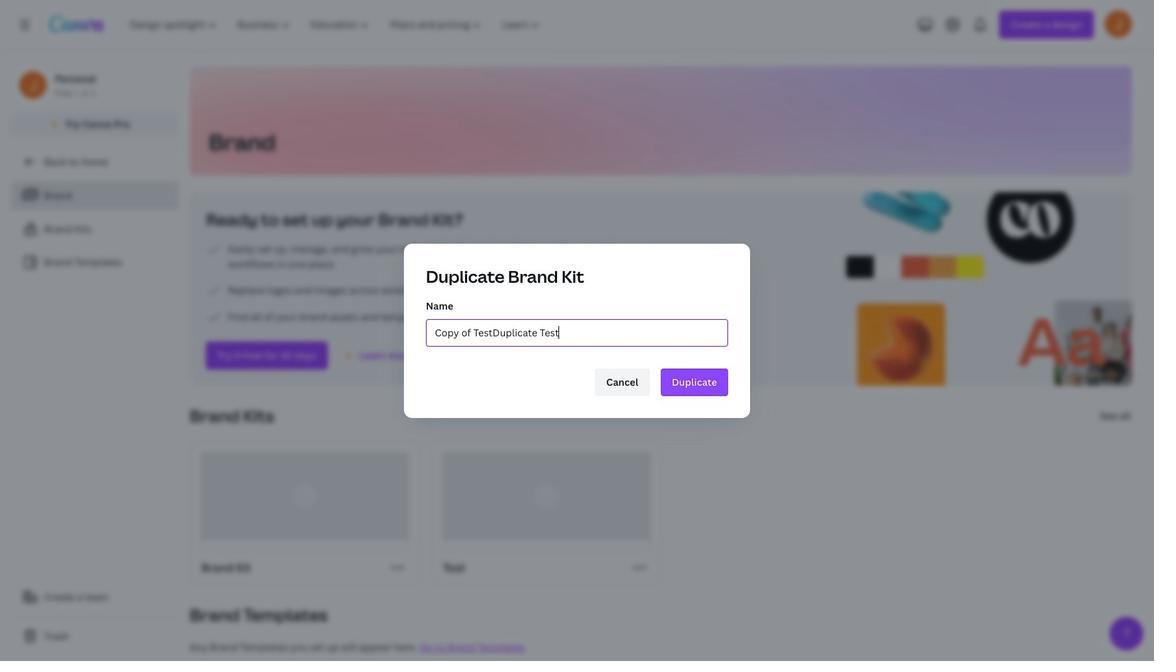 Task type: locate. For each thing, give the bounding box(es) containing it.
1 horizontal spatial list
[[206, 241, 646, 326]]

top level navigation element
[[121, 11, 552, 38]]

list
[[11, 181, 179, 276], [206, 241, 646, 326]]



Task type: vqa. For each thing, say whether or not it's contained in the screenshot.
High
no



Task type: describe. For each thing, give the bounding box(es) containing it.
Name your Brand Kit text field
[[435, 320, 719, 346]]

0 horizontal spatial list
[[11, 181, 179, 276]]



